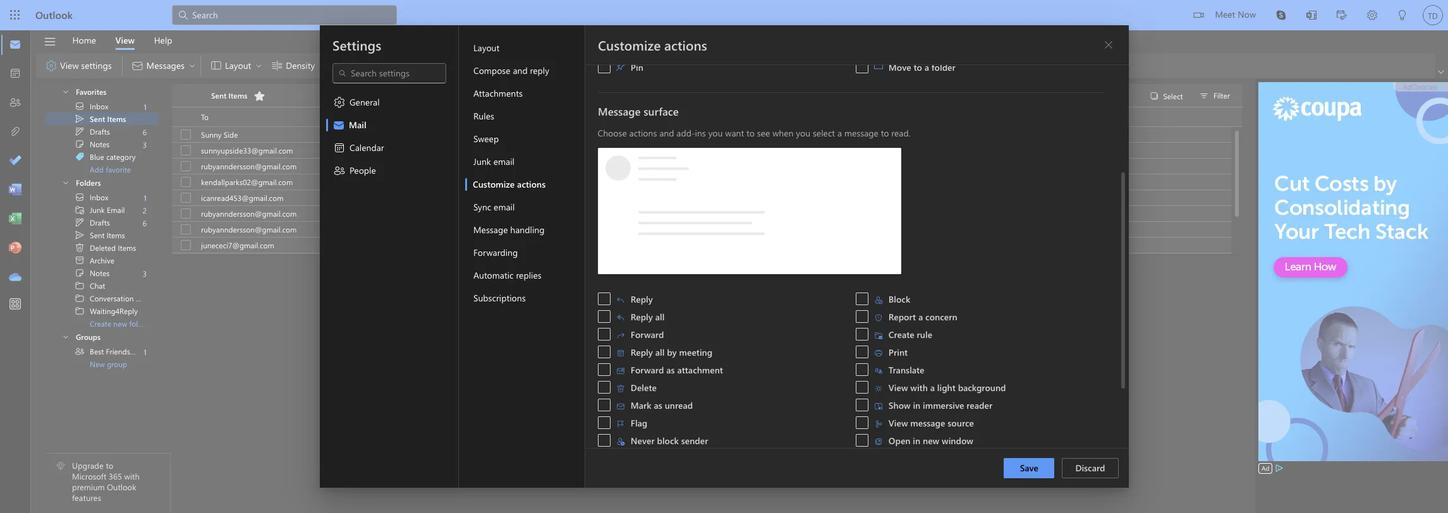 Task type: vqa. For each thing, say whether or not it's contained in the screenshot.


Task type: locate. For each thing, give the bounding box(es) containing it.
you left select
[[796, 127, 811, 139]]

 button left favorites
[[51, 84, 75, 98]]

customize actions up pin
[[598, 36, 707, 54]]

surface
[[643, 104, 679, 118]]

 inside  folders
[[62, 179, 70, 187]]

2 vertical spatial 1
[[144, 347, 147, 357]]

2  from the top
[[62, 179, 70, 187]]

2 select a message checkbox from the top
[[173, 157, 201, 175]]

junk inside tree item
[[90, 205, 105, 215]]

1 vertical spatial in
[[913, 399, 920, 411]]

chat
[[90, 281, 105, 291], [132, 346, 148, 357]]

meet.
[[1093, 177, 1112, 187]]

 left people
[[333, 164, 346, 177]]

 inbox
[[75, 101, 108, 111], [75, 192, 108, 202]]

1 down favorites tree item
[[144, 101, 147, 112]]

excel image
[[9, 213, 21, 226]]

 chat  conversation history  waiting4reply
[[75, 281, 160, 316]]

me
[[479, 130, 490, 140], [999, 177, 1009, 187]]

1 for notes
[[144, 101, 147, 112]]

dress
[[842, 240, 859, 250]]

1 horizontal spatial me
[[999, 177, 1009, 187]]

select a message checkbox for junececi7@gmail.com
[[173, 236, 201, 254]]

 forward
[[616, 328, 664, 340]]

with
[[540, 240, 556, 250]]

to right "need"
[[561, 177, 568, 187]]

2  from the top
[[75, 230, 85, 240]]

 up  on the top
[[75, 192, 85, 202]]

to right camera
[[741, 427, 749, 439]]

message up up
[[473, 224, 508, 236]]

tree item down archive
[[46, 267, 159, 279]]

items inside sent items 
[[229, 90, 248, 101]]

select a message checkbox right "2"
[[173, 189, 201, 207]]

sorry
[[475, 161, 492, 171]]

sweep button
[[465, 128, 585, 150]]

customize actions inside customize actions tab panel
[[598, 36, 707, 54]]

select a message checkbox for sunnyupside33@gmail.com
[[173, 142, 201, 159]]

view down  translate
[[889, 382, 908, 394]]

read.
[[892, 127, 911, 139]]

groups tree item
[[46, 329, 159, 345]]

replies
[[516, 269, 541, 281]]

 inside  delete
[[616, 384, 625, 393]]

1 horizontal spatial want
[[1066, 177, 1082, 187]]

0 vertical spatial is
[[624, 193, 629, 203]]

new down waiting4reply
[[113, 319, 127, 329]]

available.
[[631, 193, 662, 203], [531, 224, 562, 235]]

 favorites
[[62, 86, 107, 96]]

 view with a light background
[[874, 382, 1006, 394]]

0 horizontal spatial see
[[495, 145, 507, 156]]

me right the 'tell'
[[479, 130, 490, 140]]

it. left 'let'
[[978, 177, 984, 187]]

is down industry!
[[624, 193, 629, 203]]

notes up blue
[[90, 139, 110, 149]]

message up  open in new window
[[910, 417, 945, 429]]

 drafts
[[75, 126, 110, 137], [75, 218, 110, 228]]

2 6 from the top
[[143, 218, 147, 228]]

1 right friends
[[144, 347, 147, 357]]

 for  general
[[333, 96, 346, 109]]

see
[[757, 127, 770, 139], [495, 145, 507, 156]]

 inside settings tab list
[[333, 142, 346, 154]]

 up 
[[75, 230, 85, 240]]

 down 
[[333, 142, 346, 154]]

no down 'resuscitate'
[[584, 193, 594, 203]]

waiting4reply
[[90, 306, 138, 316]]

a
[[924, 61, 929, 73], [838, 127, 842, 139], [485, 177, 489, 187], [918, 311, 923, 323], [930, 382, 935, 394]]

0 horizontal spatial create
[[90, 319, 111, 329]]

calendar image
[[9, 68, 21, 80]]

2 1 from the top
[[144, 193, 147, 203]]

message right select
[[845, 127, 879, 139]]

0 vertical spatial 
[[62, 88, 70, 95]]

tree item down the  sent items
[[46, 125, 159, 138]]

chat up conversation
[[90, 281, 105, 291]]

see left select
[[757, 127, 770, 139]]

6 tree item from the top
[[46, 191, 159, 204]]

customize actions heading
[[598, 36, 707, 54]]


[[75, 152, 85, 162]]

0 horizontal spatial fw:
[[424, 193, 434, 203]]

0 vertical spatial me
[[479, 130, 490, 140]]

1  from the top
[[75, 126, 85, 137]]

want inside customize actions tab panel
[[725, 127, 744, 139]]

0 vertical spatial forward
[[631, 328, 664, 340]]

2 reply from the top
[[631, 311, 653, 323]]

 button inside favorites tree item
[[51, 84, 75, 98]]

available. for my personal art
[[531, 224, 562, 235]]

 notes for 5th tree item from the bottom
[[75, 268, 110, 278]]

2 rubyanndersson@gmail.com from the top
[[201, 209, 297, 219]]

a for let's
[[485, 177, 489, 187]]

0 vertical spatial all
[[655, 311, 664, 323]]

see left "this"
[[495, 145, 507, 156]]

1 1 from the top
[[144, 101, 147, 112]]

fw: right the re:
[[436, 130, 446, 140]]

 inbox for sent items
[[75, 192, 108, 202]]

4 select a message image from the top
[[181, 177, 191, 187]]

3  from the top
[[62, 333, 70, 341]]

sure
[[817, 240, 831, 250]]

0 horizontal spatial want
[[725, 127, 744, 139]]

1  from the top
[[62, 88, 70, 95]]

sent inside  sent items  deleted items  archive
[[90, 230, 105, 240]]

the inside you're going places. take outlook with you for free. scan the qr code with your phone camera to download outlook mobile
[[593, 427, 606, 439]]

1 email from the top
[[493, 156, 514, 168]]

1 vertical spatial sent
[[90, 114, 105, 124]]

1 vertical spatial when
[[1031, 177, 1049, 187]]

premium features image
[[56, 462, 65, 471]]

application containing settings
[[0, 0, 1449, 513]]

to right the move
[[914, 61, 922, 73]]

2 inbox from the top
[[90, 192, 108, 202]]

 for  view settings
[[45, 59, 58, 72]]

the left the bank!
[[894, 177, 905, 187]]

notes
[[90, 139, 110, 149], [90, 268, 110, 278]]

subscriptions button
[[465, 287, 585, 310]]

1 vertical spatial  button
[[51, 175, 75, 189]]

1 rubyanndersson@gmail.com from the top
[[201, 161, 297, 171]]

to do image
[[9, 155, 21, 168]]

dialog
[[0, 0, 1449, 513]]

outlook banner
[[0, 0, 1449, 30]]

0 vertical spatial new
[[113, 319, 127, 329]]

message inside button
[[473, 224, 508, 236]]

2 vertical spatial reply
[[631, 346, 653, 358]]

tree
[[46, 80, 159, 176], [46, 191, 160, 330]]

add favorite tree item
[[46, 163, 159, 176]]

with right 365
[[124, 471, 140, 482]]

preview for my personal art
[[496, 224, 522, 235]]

1 vertical spatial  inbox
[[75, 192, 108, 202]]

in left order
[[683, 177, 689, 187]]

1 horizontal spatial fw:
[[436, 130, 446, 140]]

0 vertical spatial 
[[45, 59, 58, 72]]

deleted
[[90, 243, 116, 253]]

files image
[[9, 126, 21, 138]]

1 horizontal spatial 
[[616, 384, 625, 393]]

1 horizontal spatial message
[[598, 104, 641, 118]]

document
[[0, 0, 1449, 513]]

choose actions and add-ins you want to see when you select a message to read.
[[598, 127, 911, 139]]

2 select a message checkbox from the top
[[173, 173, 201, 191]]

fw: left learn
[[424, 193, 434, 203]]

to left read.
[[881, 127, 889, 139]]

no preview is available. down industry!
[[584, 193, 662, 203]]

settings tab list
[[320, 25, 459, 488]]

11 tree item from the top
[[46, 254, 159, 267]]

 button inside folders tree item
[[51, 175, 75, 189]]

have down sweep
[[469, 145, 484, 156]]

0 vertical spatial rubyanndersson@gmail.com
[[201, 161, 297, 171]]

1  notes from the top
[[75, 139, 110, 149]]

0 vertical spatial junk
[[473, 156, 491, 168]]

5 tree item from the top
[[46, 150, 159, 163]]

0 horizontal spatial 
[[75, 346, 85, 357]]

1 notes from the top
[[90, 139, 110, 149]]

3 select a message checkbox from the top
[[173, 221, 201, 238]]

 up ''
[[75, 139, 85, 149]]

to right sure
[[833, 240, 840, 250]]

available. for fw: learn the perks of your microsoft account
[[631, 193, 662, 203]]

a inside list box
[[485, 177, 489, 187]]

0 vertical spatial chat
[[90, 281, 105, 291]]

1 vertical spatial actions
[[629, 127, 657, 139]]

1 horizontal spatial customize
[[598, 36, 661, 54]]

1 vertical spatial  drafts
[[75, 218, 110, 228]]

1 3 from the top
[[143, 139, 147, 150]]

and inside message list no items selected list box
[[817, 177, 829, 187]]

message inside customize actions tab panel
[[598, 104, 641, 118]]

2  from the top
[[75, 293, 85, 303]]

3 for 5th tree item from the bottom
[[143, 268, 147, 279]]

reply for reply all
[[631, 311, 653, 323]]

2  from the top
[[75, 192, 85, 202]]

to right ins
[[747, 127, 755, 139]]

to right the upgrade
[[106, 461, 113, 471]]


[[62, 88, 70, 95], [62, 179, 70, 187], [62, 333, 70, 341]]

junececi7@gmail.com
[[201, 240, 274, 250]]

 inside  view settings
[[45, 59, 58, 72]]

3 1 from the top
[[144, 347, 147, 357]]

account
[[550, 193, 576, 203]]

2  drafts from the top
[[75, 218, 110, 228]]

forwarding button
[[465, 242, 585, 264]]

junk inside button
[[473, 156, 491, 168]]

0 horizontal spatial no preview is available.
[[484, 224, 562, 235]]

message up the choose
[[598, 104, 641, 118]]

1 vertical spatial tree
[[46, 191, 160, 330]]

customize actions up fw: learn the perks of your microsoft account
[[473, 178, 546, 190]]

Select a message checkbox
[[173, 126, 201, 144], [173, 157, 201, 175], [173, 189, 201, 207], [173, 205, 201, 223]]

0 horizontal spatial preview
[[496, 224, 522, 235]]

16 tree item from the top
[[46, 345, 159, 358]]

 down ' favorites'
[[75, 114, 85, 124]]

 button left folders
[[51, 175, 75, 189]]

2  button from the top
[[51, 175, 75, 189]]

7 tree item from the top
[[46, 204, 159, 216]]

people image
[[9, 97, 21, 109]]

items left ''
[[229, 90, 248, 101]]

set your advertising preferences image
[[1275, 463, 1285, 474]]

 down 
[[75, 268, 85, 278]]

customize inside tab panel
[[598, 36, 661, 54]]

microsoft inside upgrade to microsoft 365 with premium outlook features
[[72, 471, 106, 482]]

view for 
[[60, 59, 79, 71]]

1 vertical spatial customize actions
[[473, 178, 546, 190]]

1 horizontal spatial folder
[[932, 61, 955, 73]]

1  inbox from the top
[[75, 101, 108, 111]]

 delete
[[616, 382, 657, 394]]

preview up the hey
[[496, 224, 522, 235]]


[[616, 314, 625, 322]]

coming
[[461, 240, 487, 250]]

0 horizontal spatial when
[[773, 127, 794, 139]]

message for message handling
[[473, 224, 508, 236]]

is
[[624, 193, 629, 203], [524, 224, 529, 235]]

2 vertical spatial 
[[75, 306, 85, 316]]

 inside ' favorites'
[[62, 88, 70, 95]]

0 vertical spatial tree
[[46, 80, 159, 176]]

as
[[666, 364, 675, 376], [654, 399, 662, 411]]

drafts for notes
[[90, 126, 110, 137]]

more apps image
[[9, 298, 21, 311]]

2 let's from the left
[[753, 177, 768, 187]]

2 drafts from the top
[[90, 218, 110, 228]]

help
[[154, 34, 172, 46]]

0 horizontal spatial is
[[524, 224, 529, 235]]

0 vertical spatial 1
[[144, 101, 147, 112]]

attachments button
[[465, 82, 585, 105]]

1 vertical spatial 
[[75, 218, 85, 228]]

view button
[[106, 30, 144, 50]]

6 select a message image from the top
[[181, 224, 191, 235]]

 inbox up  junk email
[[75, 192, 108, 202]]

tree item up archive
[[46, 242, 159, 254]]

1 horizontal spatial actions
[[629, 127, 657, 139]]

tree item up the  sent items
[[46, 100, 159, 113]]

2 email from the top
[[494, 201, 515, 213]]

tree item up new
[[46, 345, 159, 358]]

2 vertical spatial  button
[[51, 329, 75, 344]]

is for my personal art
[[524, 224, 529, 235]]

0 horizontal spatial 
[[45, 59, 58, 72]]

preview
[[596, 193, 622, 203], [496, 224, 522, 235]]

 button
[[1099, 35, 1119, 55]]

you left be
[[656, 240, 668, 250]]

0 vertical spatial your
[[499, 193, 514, 203]]

1 horizontal spatial customize actions
[[598, 36, 707, 54]]

1 tree from the top
[[46, 80, 159, 176]]

3 reply from the top
[[631, 346, 653, 358]]

1 horizontal spatial test
[[1014, 240, 1027, 250]]

0 vertical spatial when
[[773, 127, 794, 139]]

select a message checkbox down select a message image
[[173, 205, 201, 223]]

1 vertical spatial all
[[655, 346, 664, 358]]

when inside customize actions tab panel
[[773, 127, 794, 139]]

10 tree item from the top
[[46, 242, 159, 254]]

 notes up blue
[[75, 139, 110, 149]]

places.
[[663, 409, 690, 421]]

0 vertical spatial inbox
[[90, 101, 108, 111]]

0 vertical spatial 
[[333, 164, 346, 177]]

view for 
[[889, 382, 908, 394]]

1 6 from the top
[[143, 127, 147, 137]]

junk
[[473, 156, 491, 168], [90, 205, 105, 215]]

source
[[948, 417, 974, 429]]

 notes for fourth tree item from the top of the application containing settings
[[75, 139, 110, 149]]

category
[[106, 152, 136, 162]]

in right show
[[913, 399, 920, 411]]

2  from the top
[[75, 218, 85, 228]]

your down places.
[[663, 427, 681, 439]]

2 horizontal spatial and
[[817, 177, 829, 187]]

a left light
[[930, 382, 935, 394]]

1 forward from the top
[[631, 328, 664, 340]]

0 vertical spatial email...
[[523, 145, 546, 156]]

 reply all by meeting
[[616, 346, 712, 358]]

 up 
[[333, 96, 346, 109]]

6 for deleted items
[[143, 218, 147, 228]]

0 horizontal spatial actions
[[517, 178, 546, 190]]

tree item down conversation
[[46, 305, 159, 317]]

 button left groups
[[51, 329, 75, 344]]

 inside  reply all by meeting
[[616, 349, 625, 358]]

with down translate at the bottom of the page
[[910, 382, 928, 394]]

block
[[889, 293, 910, 305]]

0 vertical spatial no preview is available.
[[584, 193, 662, 203]]

a left jam
[[485, 177, 489, 187]]

 down 
[[45, 59, 58, 72]]

1  from the top
[[75, 114, 85, 124]]

select a message checkbox down 'to'
[[173, 126, 201, 144]]

message list section
[[172, 81, 1243, 301]]

you left get
[[951, 177, 963, 187]]

0 horizontal spatial customize
[[473, 178, 514, 190]]

1 vertical spatial inbox
[[90, 192, 108, 202]]

email for sync email
[[494, 201, 515, 213]]

outlook up camera
[[712, 409, 745, 421]]

going
[[637, 409, 660, 421]]

0 horizontal spatial your
[[499, 193, 514, 203]]

0 vertical spatial drafts
[[90, 126, 110, 137]]


[[616, 438, 625, 446]]

to inside you're going places. take outlook with you for free. scan the qr code with your phone camera to download outlook mobile
[[741, 427, 749, 439]]

1 inbox from the top
[[90, 101, 108, 111]]

up!
[[861, 240, 872, 250]]

0 vertical spatial customize actions
[[598, 36, 707, 54]]

 inside settings tab list
[[333, 96, 346, 109]]

1  drafts from the top
[[75, 126, 110, 137]]

Search settings search field
[[347, 67, 433, 80]]

1 for sent items
[[144, 193, 147, 203]]

kendall let's have a jam sesh
[[424, 177, 522, 187]]

1 horizontal spatial and
[[660, 127, 674, 139]]

 filter
[[1199, 90, 1230, 101]]

rubyanndersson@gmail.com down icanread453@gmail.com at the left top
[[201, 209, 297, 219]]

actions down the that
[[517, 178, 546, 190]]

1 vertical spatial 1
[[144, 193, 147, 203]]

is up june,
[[524, 224, 529, 235]]

tree item
[[46, 100, 159, 113], [46, 113, 159, 125], [46, 125, 159, 138], [46, 138, 159, 150], [46, 150, 159, 163], [46, 191, 159, 204], [46, 204, 159, 216], [46, 216, 159, 229], [46, 229, 159, 242], [46, 242, 159, 254], [46, 254, 159, 267], [46, 267, 159, 279], [46, 279, 159, 292], [46, 292, 160, 305], [46, 305, 159, 317], [46, 345, 159, 358]]

tree containing favorites
[[46, 80, 159, 176]]

sent for  sent items
[[90, 114, 105, 124]]

that
[[516, 161, 529, 171]]

1 vertical spatial message
[[910, 417, 945, 429]]

select a message checkbox for rubyanndersson@gmail.com
[[173, 221, 201, 238]]

message for message surface
[[598, 104, 641, 118]]

home button
[[63, 30, 106, 50]]

chat right friends
[[132, 346, 148, 357]]

actions down message surface
[[629, 127, 657, 139]]

microsoft down we
[[516, 193, 548, 203]]

1 vertical spatial available.
[[531, 224, 562, 235]]

to inside upgrade to microsoft 365 with premium outlook features
[[106, 461, 113, 471]]

 people
[[333, 164, 376, 177]]

1 horizontal spatial chat
[[132, 346, 148, 357]]

lily
[[859, 177, 868, 187]]

1  button from the top
[[51, 84, 75, 98]]

help button
[[145, 30, 182, 50]]

3  button from the top
[[51, 329, 75, 344]]

1 vertical spatial as
[[654, 399, 662, 411]]

tech
[[800, 177, 815, 187]]

powerpoint image
[[9, 242, 21, 255]]

1 vertical spatial 
[[616, 349, 625, 358]]

1 select a message checkbox from the top
[[173, 142, 201, 159]]

reply for reply
[[631, 293, 653, 305]]

actions inside customize actions button
[[517, 178, 546, 190]]

upgrade to microsoft 365 with premium outlook features
[[72, 461, 140, 503]]

select
[[1163, 91, 1183, 101]]

 inside  sent items  deleted items  archive
[[75, 230, 85, 240]]


[[874, 402, 883, 411]]

we
[[529, 177, 540, 187]]

favorite
[[106, 164, 131, 175]]

all left by
[[655, 346, 664, 358]]

you have to see this email...
[[454, 145, 546, 156]]

create up groups tree item
[[90, 319, 111, 329]]

2  notes from the top
[[75, 268, 110, 278]]

word image
[[9, 184, 21, 197]]

tree item up waiting4reply
[[46, 292, 160, 305]]

14 tree item from the top
[[46, 292, 160, 305]]

general
[[349, 96, 379, 108]]

new down  view message source
[[923, 435, 939, 447]]

sent inside sent items 
[[211, 90, 227, 101]]

0 vertical spatial as
[[666, 364, 675, 376]]

1 halloween from the left
[[424, 240, 459, 250]]

1 drafts from the top
[[90, 126, 110, 137]]


[[874, 384, 883, 393]]

4 select a message checkbox from the top
[[173, 236, 201, 254]]

window
[[942, 435, 973, 447]]

1 vertical spatial email
[[494, 201, 515, 213]]

0 vertical spatial customize
[[598, 36, 661, 54]]

0 vertical spatial message
[[845, 127, 879, 139]]

0 vertical spatial 
[[75, 101, 85, 111]]

Select a message checkbox
[[173, 142, 201, 159], [173, 173, 201, 191], [173, 221, 201, 238], [173, 236, 201, 254]]

0 vertical spatial 3
[[143, 139, 147, 150]]

 for 
[[75, 126, 85, 137]]

 reply
[[616, 293, 653, 305]]

microsoft up features
[[72, 471, 106, 482]]

halloween right with
[[558, 240, 593, 250]]

1 all from the top
[[655, 311, 664, 323]]

people
[[349, 164, 376, 176]]

application
[[0, 0, 1449, 513]]

1 horizontal spatial available.
[[631, 193, 662, 203]]

1 horizontal spatial your
[[663, 427, 681, 439]]

sincerely,
[[981, 240, 1012, 250]]

2 vertical spatial actions
[[517, 178, 546, 190]]

with
[[910, 382, 928, 394], [747, 409, 765, 421], [644, 427, 661, 439], [124, 471, 140, 482]]

1 vertical spatial rubyanndersson@gmail.com
[[201, 209, 297, 219]]

junk right ruby!
[[473, 156, 491, 168]]

1 vertical spatial your
[[663, 427, 681, 439]]

inbox up  junk email
[[90, 192, 108, 202]]

1 vertical spatial no preview is available.
[[484, 224, 562, 235]]

2 all from the top
[[655, 346, 664, 358]]

and
[[513, 64, 527, 77], [660, 127, 674, 139], [817, 177, 829, 187]]

 flag
[[616, 417, 647, 429]]

ride
[[831, 177, 844, 187]]

1 horizontal spatial new
[[923, 435, 939, 447]]

1 tree item from the top
[[46, 100, 159, 113]]

tab list
[[63, 30, 182, 50]]

1 vertical spatial want
[[1066, 177, 1082, 187]]

1  from the top
[[75, 101, 85, 111]]

rubyanndersson@gmail.com down 'sunnyupside33@gmail.com'
[[201, 161, 297, 171]]

preview down 'resuscitate'
[[596, 193, 622, 203]]

chat inside  chat  conversation history  waiting4reply
[[90, 281, 105, 291]]

 notes down archive
[[75, 268, 110, 278]]

folder right the move
[[932, 61, 955, 73]]

1 reply from the top
[[631, 293, 653, 305]]

sync email button
[[465, 196, 585, 219]]

2 3 from the top
[[143, 268, 147, 279]]

compose
[[473, 64, 510, 77]]

0 vertical spatial email
[[493, 156, 514, 168]]

all for reply all by meeting
[[655, 346, 664, 358]]

tree containing 
[[46, 191, 160, 330]]

sync
[[473, 201, 491, 213]]

reply for reply all by meeting
[[631, 346, 653, 358]]

0 vertical spatial folder
[[932, 61, 955, 73]]

new group
[[90, 359, 127, 369]]

2  inbox from the top
[[75, 192, 108, 202]]

1 horizontal spatial 
[[333, 164, 346, 177]]

history
[[136, 293, 160, 303]]

0 vertical spatial notes
[[90, 139, 110, 149]]

rubyanndersson@gmail.com for ruby! sorry about that email...
[[201, 161, 297, 171]]

view inside  view settings
[[60, 59, 79, 71]]

tree item containing 
[[46, 345, 159, 358]]

 down  on the top
[[75, 218, 85, 228]]

0 vertical spatial about
[[492, 130, 511, 140]]

0 vertical spatial 
[[75, 114, 85, 124]]

1 vertical spatial forward
[[631, 364, 664, 376]]

layout group
[[204, 53, 328, 76]]

want left meet.
[[1066, 177, 1082, 187]]

0 vertical spatial 
[[75, 243, 85, 253]]

tell me about it.
[[466, 130, 520, 140]]

 up create new folder 'tree item'
[[75, 306, 85, 316]]

in
[[683, 177, 689, 187], [913, 399, 920, 411], [913, 435, 920, 447]]

sent up 'sunny side'
[[211, 90, 227, 101]]

all for reply all
[[655, 311, 664, 323]]

your right the of
[[499, 193, 514, 203]]

when inside message list no items selected list box
[[1031, 177, 1049, 187]]


[[1194, 10, 1204, 20]]

 inside the  groups  best friends chat 1
[[75, 346, 85, 357]]

1 vertical spatial it.
[[978, 177, 984, 187]]

art
[[467, 224, 476, 235]]

a for move
[[924, 61, 929, 73]]

select a message image
[[181, 130, 191, 140], [181, 145, 191, 156], [181, 161, 191, 171], [181, 177, 191, 187], [181, 209, 191, 219], [181, 224, 191, 235], [181, 240, 191, 250]]

1 vertical spatial microsoft
[[72, 471, 106, 482]]

1 vertical spatial reply
[[631, 311, 653, 323]]

0 vertical spatial 6
[[143, 127, 147, 137]]

1 horizontal spatial junk
[[473, 156, 491, 168]]

0 vertical spatial see
[[757, 127, 770, 139]]

forward up delete
[[631, 364, 664, 376]]

1  from the top
[[75, 139, 85, 149]]

1 up "2"
[[144, 193, 147, 203]]

2 tree from the top
[[46, 191, 160, 330]]

2 forward from the top
[[631, 364, 664, 376]]

to left our
[[727, 240, 734, 250]]

2 tree item from the top
[[46, 113, 159, 125]]

able
[[681, 240, 695, 250]]

email...
[[523, 145, 546, 156], [531, 161, 554, 171]]

0 horizontal spatial me
[[479, 130, 490, 140]]

1 vertical spatial 6
[[143, 218, 147, 228]]

chat inside the  groups  best friends chat 1
[[132, 346, 148, 357]]



Task type: describe. For each thing, give the bounding box(es) containing it.
sunnyupside33@gmail.com
[[201, 145, 293, 156]]

free.
[[799, 409, 816, 421]]

ruby
[[488, 209, 505, 219]]

3 select a message checkbox from the top
[[173, 189, 201, 207]]

preview for fw: learn the perks of your microsoft account
[[596, 193, 622, 203]]

2 halloween from the left
[[558, 240, 593, 250]]

mark
[[631, 399, 651, 411]]

13 tree item from the top
[[46, 279, 159, 292]]

inbox for notes
[[90, 101, 108, 111]]

print
[[889, 346, 908, 358]]

0 vertical spatial fw:
[[436, 130, 446, 140]]

add-
[[677, 127, 695, 139]]

message handling
[[473, 224, 544, 236]]

 for folders
[[62, 179, 70, 187]]

to down sweep
[[486, 145, 493, 156]]

with inside customize actions tab panel
[[910, 382, 928, 394]]

to right able
[[697, 240, 704, 250]]

items right 'deleted'
[[118, 243, 136, 253]]

message handling button
[[465, 219, 585, 242]]

compose and reply button
[[465, 59, 585, 82]]

2 select a message image from the top
[[181, 145, 191, 156]]

as for unread
[[654, 399, 662, 411]]

you're going places. take outlook with you for free. scan the qr code with your phone camera to download outlook mobile
[[572, 409, 854, 439]]

favorites tree item
[[46, 84, 159, 100]]

 calendar
[[333, 142, 384, 154]]

a up rule
[[918, 311, 923, 323]]

1 select a message checkbox from the top
[[173, 126, 201, 144]]

forward for forward
[[631, 328, 664, 340]]

party?
[[774, 240, 794, 250]]

camera
[[710, 427, 739, 439]]

side
[[224, 130, 238, 140]]

phone
[[683, 427, 708, 439]]

1 vertical spatial me
[[999, 177, 1009, 187]]

 for  reply all by meeting
[[616, 349, 625, 358]]

 blue category
[[75, 152, 136, 162]]


[[874, 438, 883, 446]]

select
[[813, 127, 835, 139]]

by
[[667, 346, 677, 358]]

 inside the  groups  best friends chat 1
[[62, 333, 70, 341]]

create new folder tree item
[[46, 317, 159, 330]]

get
[[965, 177, 976, 187]]

15 tree item from the top
[[46, 305, 159, 317]]

settings heading
[[332, 36, 381, 54]]

3 for fourth tree item from the top of the application containing settings
[[143, 139, 147, 150]]

1  from the top
[[75, 281, 85, 291]]

see inside message list no items selected list box
[[495, 145, 507, 156]]

inbox for sent items
[[90, 192, 108, 202]]

items up 'deleted'
[[107, 230, 125, 240]]

5 select a message image from the top
[[181, 209, 191, 219]]

you right ins
[[709, 127, 723, 139]]

save button
[[1004, 458, 1055, 479]]


[[616, 331, 625, 340]]

0 horizontal spatial test
[[534, 209, 547, 219]]

select a message checkbox for kendallparks02@gmail.com
[[173, 173, 201, 191]]

no preview is available. for fw: learn the perks of your microsoft account
[[584, 193, 662, 203]]

new inside 'tree item'
[[113, 319, 127, 329]]

onedrive image
[[9, 271, 21, 284]]

think
[[932, 177, 949, 187]]

 for 
[[75, 192, 85, 202]]

mail image
[[9, 39, 21, 51]]


[[874, 331, 883, 340]]

create inside 'tree item'
[[90, 319, 111, 329]]

move
[[889, 61, 911, 73]]

block
[[657, 435, 679, 447]]

background
[[958, 382, 1006, 394]]

to right order
[[711, 177, 718, 187]]

12 tree item from the top
[[46, 267, 159, 279]]

meeting
[[679, 346, 712, 358]]

the up means
[[457, 193, 468, 203]]

3 rubyanndersson@gmail.com from the top
[[201, 224, 297, 235]]

no
[[477, 209, 486, 219]]


[[75, 205, 85, 215]]

to left meet.
[[1084, 177, 1091, 187]]

folders
[[76, 177, 101, 187]]

tree item containing 
[[46, 242, 159, 254]]

order
[[691, 177, 709, 187]]

3  from the top
[[75, 306, 85, 316]]

thanks,
[[507, 209, 532, 219]]


[[616, 402, 625, 411]]

2  from the top
[[75, 268, 85, 278]]

conversation
[[90, 293, 134, 303]]

tree item containing 
[[46, 150, 159, 163]]

customize actions tab panel
[[585, 0, 1129, 513]]

0 horizontal spatial message
[[845, 127, 879, 139]]

4 tree item from the top
[[46, 138, 159, 150]]

1 horizontal spatial it.
[[978, 177, 984, 187]]

 drafts for notes
[[75, 126, 110, 137]]

3 tree item from the top
[[46, 125, 159, 138]]

report
[[889, 311, 916, 323]]

8 tree item from the top
[[46, 216, 159, 229]]

 groups  best friends chat 1
[[62, 332, 148, 357]]

your inside message list no items selected list box
[[499, 193, 514, 203]]

home
[[72, 34, 96, 46]]

personal
[[436, 224, 465, 235]]

meet now
[[1215, 8, 1256, 20]]

1 vertical spatial have
[[467, 177, 483, 187]]

 button inside groups tree item
[[51, 329, 75, 344]]

archive
[[90, 255, 114, 266]]

see inside customize actions tab panel
[[757, 127, 770, 139]]

create inside customize actions tab panel
[[889, 328, 914, 340]]

a for view
[[930, 382, 935, 394]]

the left lily
[[846, 177, 857, 187]]

settings
[[81, 59, 112, 71]]

 heading
[[201, 86, 270, 106]]

in inside message list no items selected list box
[[683, 177, 689, 187]]

rubyanndersson@gmail.com for no means no ruby thanks, test
[[201, 209, 297, 219]]

about for sorry
[[494, 161, 514, 171]]

with inside upgrade to microsoft 365 with premium outlook features
[[124, 471, 140, 482]]

and inside customize actions tab panel
[[660, 127, 674, 139]]

june,
[[521, 240, 538, 250]]

2 notes from the top
[[90, 268, 110, 278]]

a right select
[[838, 127, 842, 139]]

no down learn
[[441, 209, 451, 219]]

rules
[[473, 110, 494, 122]]

1 inside the  groups  best friends chat 1
[[144, 347, 147, 357]]

settings
[[332, 36, 381, 54]]

1 let's from the left
[[450, 177, 465, 187]]

and inside 'button'
[[513, 64, 527, 77]]

up
[[489, 240, 499, 250]]

1 horizontal spatial message
[[910, 417, 945, 429]]

 inside settings tab list
[[333, 164, 346, 177]]

in for show
[[913, 399, 920, 411]]


[[874, 296, 883, 305]]

to right pad
[[885, 177, 892, 187]]

6 for blue category
[[143, 127, 147, 137]]

attachment
[[677, 364, 723, 376]]

with down going
[[644, 427, 661, 439]]

3 select a message image from the top
[[181, 161, 191, 171]]

sweep
[[473, 133, 499, 145]]


[[616, 296, 625, 305]]

about for me
[[492, 130, 511, 140]]

want inside message list no items selected list box
[[1066, 177, 1082, 187]]

 for  sent items  deleted items  archive
[[75, 230, 85, 240]]

outlook inside banner
[[35, 8, 73, 21]]

with up download
[[747, 409, 765, 421]]

innovate
[[652, 177, 681, 187]]

as for attachment
[[666, 364, 675, 376]]

 select
[[1150, 91, 1183, 101]]

email for junk email
[[493, 156, 514, 168]]

is for fw: learn the perks of your microsoft account
[[624, 193, 629, 203]]

outlook inside upgrade to microsoft 365 with premium outlook features
[[107, 482, 136, 493]]

 button for folders
[[51, 175, 75, 189]]

 button for favorites
[[51, 84, 75, 98]]

folder inside customize actions tab panel
[[932, 61, 955, 73]]

your inside you're going places. take outlook with you for free. scan the qr code with your phone camera to download outlook mobile
[[663, 427, 681, 439]]

new inside customize actions tab panel
[[923, 435, 939, 447]]

the left industry!
[[607, 177, 618, 187]]

create new folder
[[90, 319, 149, 329]]

reply
[[530, 64, 549, 77]]

customize inside button
[[473, 178, 514, 190]]

folder inside 'tree item'
[[129, 319, 149, 329]]

 inside  sent items  deleted items  archive
[[75, 243, 85, 253]]

365
[[109, 471, 122, 482]]

make
[[796, 240, 815, 250]]

my
[[424, 224, 434, 235]]

 for  sent items
[[75, 114, 85, 124]]

0 vertical spatial actions
[[664, 36, 707, 54]]

select a message image
[[181, 193, 191, 203]]

items down favorites tree item
[[107, 114, 126, 124]]

message list no items selected list box
[[172, 125, 1243, 301]]

rule
[[917, 328, 932, 340]]

0 horizontal spatial it.
[[513, 130, 520, 140]]

customize actions inside customize actions button
[[473, 178, 546, 190]]

forward for forward as attachment
[[631, 364, 664, 376]]

dialog containing settings
[[0, 0, 1449, 513]]

view for 
[[889, 417, 908, 429]]

translate
[[889, 364, 924, 376]]

 for  calendar
[[333, 142, 346, 154]]

you right know
[[1051, 177, 1064, 187]]

 for 
[[75, 101, 85, 111]]

folders tree item
[[46, 175, 159, 191]]

document containing settings
[[0, 0, 1449, 513]]

hey june, with halloween coming up would you be able to come to our annual party? make sure to dress up! 🧛‍♀️🧛‍♂️🧟💀👻🦇🐺🕷🎃🕸🍬 sincerely, test
[[506, 240, 1027, 250]]

sent for  sent items  deleted items  archive
[[90, 230, 105, 240]]

in for open
[[913, 435, 920, 447]]

no up up
[[484, 224, 494, 235]]

jam
[[491, 177, 504, 187]]

would
[[633, 240, 654, 250]]


[[75, 255, 85, 266]]

 sent items
[[75, 114, 126, 124]]

leapfrog
[[770, 177, 798, 187]]

no up you at the top left
[[449, 130, 459, 140]]

best
[[90, 346, 104, 357]]

left-rail-appbar navigation
[[3, 30, 28, 292]]

outlook down free.
[[793, 427, 825, 439]]

9 tree item from the top
[[46, 229, 159, 242]]

7 select a message image from the top
[[181, 240, 191, 250]]

light
[[937, 382, 956, 394]]

 for favorites
[[62, 88, 70, 95]]

0 vertical spatial have
[[469, 145, 484, 156]]

1 vertical spatial email...
[[531, 161, 554, 171]]

tab list containing home
[[63, 30, 182, 50]]

microsoft inside message list no items selected list box
[[516, 193, 548, 203]]

annual
[[749, 240, 772, 250]]

attachments
[[473, 87, 522, 99]]

tree item containing 
[[46, 254, 159, 267]]

automatic
[[473, 269, 513, 281]]

 inbox for notes
[[75, 101, 108, 111]]

 for 
[[75, 218, 85, 228]]

view inside button
[[115, 34, 135, 46]]

you inside you're going places. take outlook with you for free. scan the qr code with your phone camera to download outlook mobile
[[767, 409, 782, 421]]

download
[[752, 427, 791, 439]]

inundate.
[[720, 177, 751, 187]]

1 select a message image from the top
[[181, 130, 191, 140]]

new group tree item
[[46, 358, 159, 371]]

no preview is available. for my personal art
[[484, 224, 562, 235]]


[[616, 367, 625, 376]]

compose and reply
[[473, 64, 549, 77]]

tree item containing 
[[46, 204, 159, 216]]

calendar
[[349, 142, 384, 154]]


[[1104, 40, 1114, 50]]

 drafts for sent items
[[75, 218, 110, 228]]

4 select a message checkbox from the top
[[173, 205, 201, 223]]

ruby! sorry about that email...
[[453, 161, 554, 171]]

drafts for sent items
[[90, 218, 110, 228]]

message surface
[[598, 104, 679, 118]]



